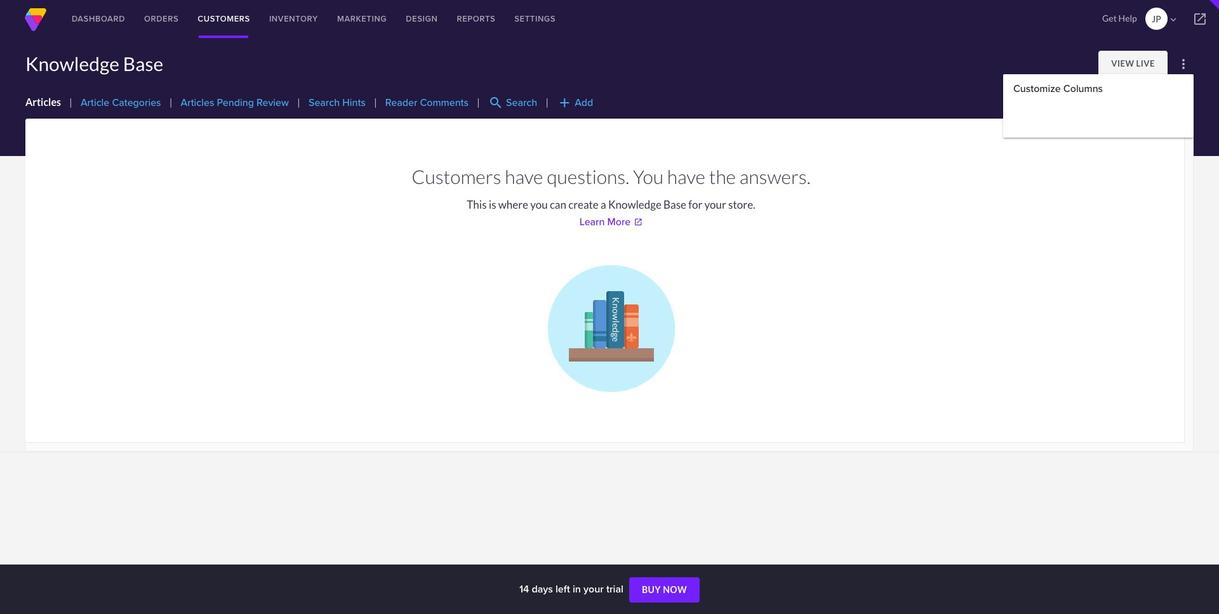 Task type: describe. For each thing, give the bounding box(es) containing it.
trial
[[607, 582, 624, 597]]

base inside this is where you can create a knowledge base for your store. learn more
[[664, 198, 687, 212]]

review
[[257, 96, 289, 110]]

knowledge inside this is where you can create a knowledge base for your store. learn more
[[608, 198, 662, 212]]

view live
[[1112, 58, 1155, 69]]

1 vertical spatial your
[[584, 582, 604, 597]]

5 | from the left
[[477, 96, 480, 108]]

add
[[575, 96, 593, 110]]

orders
[[144, 13, 179, 25]]

customize columns link
[[1014, 81, 1103, 96]]

design
[[406, 13, 438, 25]]

now
[[663, 585, 687, 596]]

customize
[[1014, 81, 1061, 96]]

left
[[556, 582, 570, 597]]

help
[[1119, 13, 1137, 24]]

create
[[569, 198, 599, 212]]

customers for customers
[[198, 13, 250, 25]]

this is where you can create a knowledge base for your store. learn more
[[467, 198, 756, 229]]

view live link
[[1099, 51, 1168, 76]]


[[1193, 11, 1208, 27]]

categories
[[112, 96, 161, 110]]

search search
[[488, 95, 537, 111]]

dashboard link
[[62, 0, 135, 38]]

article
[[81, 96, 109, 110]]

14
[[520, 582, 529, 597]]

article categories link
[[81, 96, 161, 110]]

reader
[[385, 96, 418, 110]]

customers for customers have questions. you have the answers.
[[412, 165, 501, 188]]

marketing
[[337, 13, 387, 25]]

articles link
[[25, 96, 61, 108]]

columns
[[1064, 81, 1103, 96]]

oops! you don't have any knowledge base entries yet. image
[[548, 266, 675, 393]]

search hints
[[309, 96, 366, 110]]

you
[[633, 165, 664, 188]]

1 have from the left
[[505, 165, 543, 188]]

articles for articles pending review
[[181, 96, 214, 110]]

add
[[557, 95, 572, 111]]

a
[[601, 198, 606, 212]]

is
[[489, 198, 496, 212]]

comments
[[420, 96, 469, 110]]

0 horizontal spatial knowledge
[[25, 52, 119, 75]]

inventory
[[269, 13, 318, 25]]

customize columns
[[1014, 81, 1103, 96]]

customers have questions. you have the answers.
[[412, 165, 811, 188]]

hints
[[343, 96, 366, 110]]

jp
[[1152, 13, 1162, 24]]

reader comments link
[[385, 96, 469, 110]]

questions.
[[547, 165, 630, 188]]

search hints link
[[309, 96, 366, 110]]

pending
[[217, 96, 254, 110]]

add add
[[557, 95, 593, 111]]

2 have from the left
[[667, 165, 706, 188]]

you
[[531, 198, 548, 212]]



Task type: locate. For each thing, give the bounding box(es) containing it.
search inside search search
[[506, 96, 537, 110]]

articles left pending
[[181, 96, 214, 110]]

articles for articles link
[[25, 96, 61, 108]]

articles left article
[[25, 96, 61, 108]]

have up for on the right of the page
[[667, 165, 706, 188]]

0 horizontal spatial search
[[309, 96, 340, 110]]

base
[[123, 52, 163, 75], [664, 198, 687, 212]]

customers up this on the top of the page
[[412, 165, 501, 188]]

your right the 'in'
[[584, 582, 604, 597]]

articles pending review link
[[181, 96, 289, 110]]

your right for on the right of the page
[[705, 198, 727, 212]]

article categories
[[81, 96, 161, 110]]

1 | from the left
[[69, 96, 72, 108]]

search
[[309, 96, 340, 110], [506, 96, 537, 110]]

1 vertical spatial customers
[[412, 165, 501, 188]]

your inside this is where you can create a knowledge base for your store. learn more
[[705, 198, 727, 212]]

1 vertical spatial base
[[664, 198, 687, 212]]

6 | from the left
[[546, 96, 549, 108]]

1 horizontal spatial your
[[705, 198, 727, 212]]

articles
[[181, 96, 214, 110], [25, 96, 61, 108]]

knowledge
[[25, 52, 119, 75], [608, 198, 662, 212]]

where
[[499, 198, 528, 212]]

reader comments
[[385, 96, 469, 110]]

learn more link
[[580, 215, 643, 229]]

1 horizontal spatial search
[[506, 96, 537, 110]]

0 vertical spatial your
[[705, 198, 727, 212]]

 link
[[1181, 0, 1220, 38]]

store.
[[729, 198, 756, 212]]

0 vertical spatial knowledge
[[25, 52, 119, 75]]

your
[[705, 198, 727, 212], [584, 582, 604, 597]]

have
[[505, 165, 543, 188], [667, 165, 706, 188]]

customers right orders on the top left of page
[[198, 13, 250, 25]]

search left hints on the left
[[309, 96, 340, 110]]

1 horizontal spatial have
[[667, 165, 706, 188]]

0 vertical spatial customers
[[198, 13, 250, 25]]

buy now link
[[629, 578, 700, 604]]

learn
[[580, 215, 605, 229]]

4 | from the left
[[374, 96, 377, 108]]

base up the categories
[[123, 52, 163, 75]]

search
[[488, 95, 504, 111]]

live
[[1137, 58, 1155, 69]]

get
[[1103, 13, 1117, 24]]

view
[[1112, 58, 1135, 69]]

0 horizontal spatial have
[[505, 165, 543, 188]]

reports
[[457, 13, 496, 25]]

can
[[550, 198, 567, 212]]

buy now
[[642, 585, 687, 596]]

for
[[689, 198, 703, 212]]

1 horizontal spatial customers
[[412, 165, 501, 188]]

0 horizontal spatial base
[[123, 52, 163, 75]]

knowledge base
[[25, 52, 163, 75]]

more_vert
[[1176, 57, 1192, 72]]

knowledge up article
[[25, 52, 119, 75]]

in
[[573, 582, 581, 597]]

search right search
[[506, 96, 537, 110]]

0 horizontal spatial customers
[[198, 13, 250, 25]]

| right the categories
[[169, 96, 172, 108]]

3 | from the left
[[297, 96, 300, 108]]

buy
[[642, 585, 661, 596]]

1 horizontal spatial articles
[[181, 96, 214, 110]]

| right review
[[297, 96, 300, 108]]

settings
[[515, 13, 556, 25]]

0 horizontal spatial your
[[584, 582, 604, 597]]

| left search
[[477, 96, 480, 108]]

0 vertical spatial base
[[123, 52, 163, 75]]

this
[[467, 198, 487, 212]]

the
[[709, 165, 736, 188]]

1 vertical spatial knowledge
[[608, 198, 662, 212]]

2 | from the left
[[169, 96, 172, 108]]

0 horizontal spatial articles
[[25, 96, 61, 108]]

14 days left in your trial
[[520, 582, 626, 597]]

| right hints on the left
[[374, 96, 377, 108]]

1 search from the left
[[309, 96, 340, 110]]

more_vert button
[[1174, 54, 1194, 74]]

get help
[[1103, 13, 1137, 24]]

2 search from the left
[[506, 96, 537, 110]]

| left add
[[546, 96, 549, 108]]

1 horizontal spatial base
[[664, 198, 687, 212]]

customers
[[198, 13, 250, 25], [412, 165, 501, 188]]

days
[[532, 582, 553, 597]]

answers.
[[740, 165, 811, 188]]

more
[[608, 215, 631, 229]]

knowledge up 'more'
[[608, 198, 662, 212]]

| left article
[[69, 96, 72, 108]]

articles pending review
[[181, 96, 289, 110]]

dashboard
[[72, 13, 125, 25]]

base left for on the right of the page
[[664, 198, 687, 212]]

have up 'where'
[[505, 165, 543, 188]]

|
[[69, 96, 72, 108], [169, 96, 172, 108], [297, 96, 300, 108], [374, 96, 377, 108], [477, 96, 480, 108], [546, 96, 549, 108]]


[[1168, 14, 1179, 25]]

1 horizontal spatial knowledge
[[608, 198, 662, 212]]



Task type: vqa. For each thing, say whether or not it's contained in the screenshot.
Base inside the This is where you can create a Knowledge Base for your store. Learn More
yes



